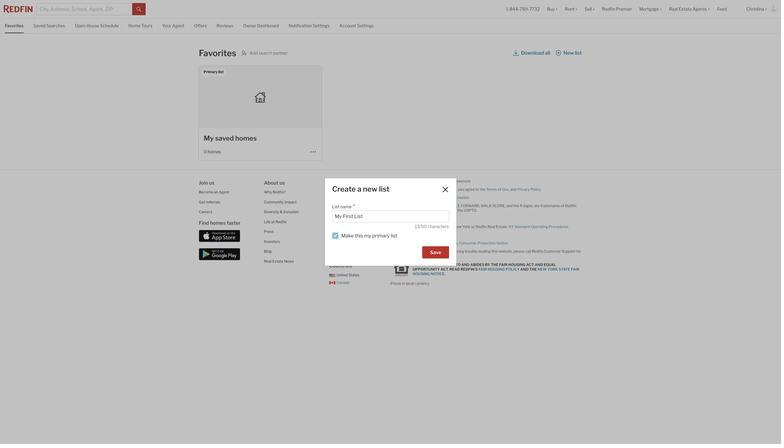 Task type: describe. For each thing, give the bounding box(es) containing it.
. down committed
[[445, 272, 446, 276]]

help center button
[[330, 200, 350, 205]]

real estate news button
[[264, 259, 294, 264]]

settings for account settings
[[357, 23, 374, 28]]

1 horizontal spatial the
[[530, 267, 537, 272]]

redfin is licensed to do business in new york as redfin real estate. ny standard operating procedures
[[395, 225, 569, 229]]

a inside if you are using a screen reader, or having trouble reading this website, please call redfin customer support for help at
[[421, 250, 423, 254]]

screen
[[424, 250, 436, 254]]

844- for 1-844-759-7732
[[510, 7, 520, 12]]

0 horizontal spatial 1-844-759-7732 link
[[407, 254, 436, 259]]

1 horizontal spatial agent
[[219, 190, 230, 195]]

life at redfin button
[[264, 220, 287, 224]]

all
[[440, 179, 444, 184]]

offers
[[194, 23, 207, 28]]

terms
[[487, 187, 497, 192]]

website,
[[499, 250, 513, 254]]

characters
[[428, 224, 449, 229]]

why
[[264, 190, 272, 195]]

investors button
[[264, 240, 280, 244]]

walk
[[481, 204, 492, 208]]

open house schedule link
[[75, 19, 119, 32]]

your agent
[[162, 23, 185, 28]]

estate.
[[496, 225, 508, 229]]

do
[[395, 196, 400, 200]]

search
[[259, 51, 272, 56]]

homes for 0 homes
[[208, 149, 221, 155]]

us for join us
[[209, 180, 215, 186]]

fair inside redfin is committed to and abides by the fair housing act and equal opportunity act. read redfin's
[[500, 263, 508, 267]]

blog
[[264, 250, 272, 254]]

or inside if you are using a screen reader, or having trouble reading this website, please call redfin customer support for help at
[[449, 250, 452, 254]]

save
[[430, 250, 442, 256]]

. down agree
[[469, 196, 470, 200]]

canadian flag image
[[330, 282, 336, 285]]

by
[[435, 187, 439, 192]]

this inside create a new list dialog
[[355, 233, 364, 239]]

get referrals
[[199, 200, 221, 205]]

house
[[87, 23, 99, 28]]

my
[[204, 135, 214, 142]]

0 vertical spatial you
[[458, 187, 465, 192]]

prices
[[391, 282, 402, 286]]

currency
[[415, 282, 430, 286]]

if
[[395, 250, 397, 254]]

13
[[415, 224, 420, 229]]

blog button
[[264, 250, 272, 254]]

redfin right the "as"
[[476, 225, 487, 229]]

0 horizontal spatial of
[[498, 187, 502, 192]]

0
[[204, 149, 207, 155]]

in inside redfin and all redfin variants, title forward, walk score, and the r logos, are trademarks of redfin corporation, registered or pending in the uspto.
[[454, 208, 457, 213]]

new york state fair housing notice link
[[413, 267, 580, 276]]

rent. button
[[330, 230, 338, 235]]

0 vertical spatial to
[[476, 187, 479, 192]]

information
[[450, 196, 469, 200]]

0 vertical spatial homes
[[235, 135, 257, 142]]

1 horizontal spatial in
[[451, 225, 454, 229]]

score,
[[493, 204, 506, 208]]

share
[[418, 196, 427, 200]]

1 vertical spatial favorites
[[199, 48, 237, 58]]

homes for find homes faster
[[210, 220, 226, 226]]

0 horizontal spatial the
[[458, 208, 464, 213]]

redfin instagram image
[[353, 209, 358, 214]]

corporation,
[[395, 208, 416, 213]]

info
[[406, 241, 413, 246]]

about us
[[264, 180, 285, 186]]

0 homes
[[204, 149, 221, 155]]

0 horizontal spatial fair
[[479, 267, 487, 272]]

download all
[[522, 50, 551, 56]]

operating
[[531, 225, 548, 229]]

a inside dialog
[[358, 185, 362, 194]]

notice
[[431, 272, 445, 276]]

premier
[[617, 7, 633, 12]]

download the redfin app from the google play store image
[[199, 249, 240, 261]]

find for find us
[[330, 180, 340, 186]]

account settings link
[[340, 19, 374, 32]]

notice
[[497, 241, 508, 246]]

redfin inside if you are using a screen reader, or having trouble reading this website, please call redfin customer support for help at
[[533, 250, 544, 254]]

licensed
[[410, 225, 424, 229]]

rent.
[[330, 230, 338, 235]]

equal housing opportunity image
[[395, 262, 409, 277]]

redfin facebook image
[[330, 209, 334, 214]]

1 horizontal spatial the
[[480, 187, 486, 192]]

1 horizontal spatial list
[[391, 233, 398, 239]]

redfin premier button
[[599, 0, 636, 18]]

submit search image
[[137, 7, 142, 12]]

0 horizontal spatial about
[[264, 180, 279, 186]]

pending
[[440, 208, 453, 213]]

use
[[502, 187, 509, 192]]

City, Address, School, Agent, ZIP search field
[[36, 3, 132, 15]]

redfin left is
[[395, 225, 406, 229]]

why redfin?
[[264, 190, 286, 195]]

redfin. all rights reserved.
[[426, 179, 471, 184]]

do
[[430, 225, 434, 229]]

0 vertical spatial my
[[428, 196, 433, 200]]

title
[[450, 204, 460, 208]]

agree
[[465, 187, 475, 192]]

0 vertical spatial favorites
[[5, 23, 24, 28]]

1 horizontal spatial real
[[488, 225, 496, 229]]

loans
[[359, 240, 370, 245]]

prices in local currency
[[391, 282, 430, 286]]

committed
[[432, 263, 455, 267]]

dashboard
[[257, 23, 279, 28]]

and down sell
[[409, 204, 415, 208]]

download all button
[[513, 48, 551, 59]]

0 vertical spatial ,
[[509, 187, 510, 192]]

consumer
[[460, 241, 477, 246]]

updated january 2023: by searching, you agree to the terms of use , and privacy policy .
[[395, 187, 542, 192]]

please
[[514, 250, 525, 254]]

or inside redfin and all redfin variants, title forward, walk score, and the r logos, are trademarks of redfin corporation, registered or pending in the uspto.
[[435, 208, 439, 213]]

and right score,
[[507, 204, 513, 208]]

to
[[456, 263, 461, 267]]

redfin for is
[[413, 263, 427, 267]]

brokerage
[[425, 241, 443, 246]]

fair inside new york state fair housing notice
[[572, 267, 580, 272]]

united
[[337, 273, 348, 278]]

redfin inside button
[[603, 7, 616, 12]]

read
[[450, 267, 460, 272]]

us for about us
[[280, 180, 285, 186]]

1- for 1-844-759-7732
[[507, 7, 510, 12]]

new list
[[564, 50, 582, 56]]

redfin for and
[[395, 204, 408, 208]]

1 horizontal spatial and
[[521, 267, 529, 272]]

50
[[421, 224, 427, 229]]

2 horizontal spatial and
[[535, 263, 543, 267]]

1-844-759-7732 .
[[407, 254, 437, 259]]

find homes faster
[[199, 220, 241, 226]]

759- for 1-844-759-7732
[[520, 7, 530, 12]]

your
[[162, 23, 171, 28]]

. right privacy
[[541, 187, 542, 192]]

0 horizontal spatial agent
[[172, 23, 185, 28]]

redfin down &
[[276, 220, 287, 224]]

community
[[264, 200, 284, 205]]

1 vertical spatial to
[[425, 225, 429, 229]]

is
[[407, 225, 410, 229]]

new
[[538, 267, 547, 272]]

offers link
[[194, 19, 207, 32]]

owner
[[243, 23, 257, 28]]

forward,
[[461, 204, 480, 208]]

1 horizontal spatial new
[[454, 225, 462, 229]]

us
[[344, 190, 348, 195]]

us for find us
[[341, 180, 346, 186]]

opportunity
[[413, 267, 440, 272]]

1 horizontal spatial about
[[413, 241, 424, 246]]

trademarks
[[541, 204, 561, 208]]

0 horizontal spatial or
[[413, 196, 417, 200]]

call
[[526, 250, 532, 254]]

and right use
[[511, 187, 517, 192]]

help center
[[330, 200, 350, 205]]

are inside redfin and all redfin variants, title forward, walk score, and the r logos, are trademarks of redfin corporation, registered or pending in the uspto.
[[535, 204, 540, 208]]

0 horizontal spatial list
[[379, 185, 390, 194]]

partner
[[273, 51, 288, 56]]

equity
[[337, 240, 348, 245]]



Task type: vqa. For each thing, say whether or not it's contained in the screenshot.
left Tour
no



Task type: locate. For each thing, give the bounding box(es) containing it.
home tours
[[129, 23, 153, 28]]

0 horizontal spatial 7732
[[427, 254, 436, 259]]

community impact
[[264, 200, 297, 205]]

subsidiaries
[[330, 220, 358, 226]]

redfin's
[[461, 267, 478, 272]]

1 vertical spatial 7732
[[427, 254, 436, 259]]

account
[[340, 23, 357, 28]]

get
[[199, 200, 205, 205]]

1- for 1-844-759-7732 .
[[407, 254, 410, 259]]

1 horizontal spatial to
[[476, 187, 479, 192]]

at right life
[[272, 220, 275, 224]]

2 vertical spatial homes
[[210, 220, 226, 226]]

account settings
[[340, 23, 374, 28]]

become
[[199, 190, 213, 195]]

make this my primary list
[[342, 233, 398, 239]]

careers button
[[199, 210, 213, 215]]

0 horizontal spatial 759-
[[419, 254, 427, 259]]

0 vertical spatial are
[[535, 204, 540, 208]]

do not sell or share my personal information link
[[395, 196, 469, 200]]

about up using
[[413, 241, 424, 246]]

0 horizontal spatial favorites
[[5, 23, 24, 28]]

all right download
[[546, 50, 551, 56]]

redfin left premier
[[603, 7, 616, 12]]

canada link
[[330, 281, 350, 285]]

this
[[355, 233, 364, 239], [492, 250, 498, 254]]

new mexico
[[395, 233, 416, 238]]

the left terms
[[480, 187, 486, 192]]

2 horizontal spatial or
[[449, 250, 452, 254]]

favorites left saved
[[5, 23, 24, 28]]

0 horizontal spatial new
[[395, 233, 403, 238]]

0 vertical spatial list
[[576, 50, 582, 56]]

0 horizontal spatial home
[[129, 23, 141, 28]]

1 horizontal spatial fair
[[500, 263, 508, 267]]

my
[[428, 196, 433, 200], [365, 233, 372, 239]]

in right pending
[[454, 208, 457, 213]]

1 horizontal spatial are
[[535, 204, 540, 208]]

759- for 1-844-759-7732 .
[[419, 254, 427, 259]]

1-844-759-7732
[[507, 7, 540, 12]]

home left tours
[[129, 23, 141, 28]]

1 horizontal spatial 1-844-759-7732 link
[[507, 7, 540, 12]]

1 horizontal spatial at
[[403, 254, 406, 259]]

all inside redfin and all redfin variants, title forward, walk score, and the r logos, are trademarks of redfin corporation, registered or pending in the uspto.
[[416, 204, 420, 208]]

owner dashboard link
[[243, 19, 279, 32]]

1 vertical spatial new
[[454, 225, 462, 229]]

2 horizontal spatial list
[[576, 50, 582, 56]]

or right sell
[[413, 196, 417, 200]]

0 vertical spatial 844-
[[510, 7, 520, 12]]

759-
[[520, 7, 530, 12], [419, 254, 427, 259]]

are inside if you are using a screen reader, or having trouble reading this website, please call redfin customer support for help at
[[405, 250, 410, 254]]

homes right 0
[[208, 149, 221, 155]]

this inside if you are using a screen reader, or having trouble reading this website, please call redfin customer support for help at
[[492, 250, 498, 254]]

of left use
[[498, 187, 502, 192]]

in left local
[[402, 282, 405, 286]]

real estate news
[[264, 259, 294, 264]]

1 horizontal spatial all
[[546, 50, 551, 56]]

and right to
[[462, 263, 470, 267]]

1 vertical spatial my
[[365, 233, 372, 239]]

the right by
[[491, 263, 499, 267]]

or down services
[[449, 250, 452, 254]]

1 horizontal spatial a
[[421, 250, 423, 254]]

7732 for 1-844-759-7732
[[530, 7, 540, 12]]

add search partner button
[[241, 50, 288, 56]]

0 horizontal spatial all
[[416, 204, 420, 208]]

0 horizontal spatial settings
[[313, 23, 330, 28]]

you inside if you are using a screen reader, or having trouble reading this website, please call redfin customer support for help at
[[398, 250, 404, 254]]

0 vertical spatial about
[[264, 180, 279, 186]]

bay equity home loans button
[[330, 240, 370, 245]]

0 horizontal spatial my
[[365, 233, 372, 239]]

1 horizontal spatial you
[[458, 187, 465, 192]]

1 vertical spatial all
[[416, 204, 420, 208]]

find down careers button
[[199, 220, 209, 226]]

0 horizontal spatial this
[[355, 233, 364, 239]]

settings for notification settings
[[313, 23, 330, 28]]

housing inside redfin is committed to and abides by the fair housing act and equal opportunity act. read redfin's
[[509, 263, 526, 267]]

1 vertical spatial home
[[348, 240, 359, 245]]

, up having
[[458, 241, 459, 246]]

844- for 1-844-759-7732 .
[[410, 254, 419, 259]]

favorites link
[[5, 19, 24, 32]]

inclusion
[[284, 210, 299, 215]]

0 vertical spatial in
[[454, 208, 457, 213]]

standard
[[515, 225, 531, 229]]

fair housing policy link
[[479, 267, 520, 272]]

redfin twitter image
[[337, 209, 342, 214]]

home down the make
[[348, 240, 359, 245]]

and right act
[[535, 263, 543, 267]]

1 vertical spatial 1-844-759-7732 link
[[407, 254, 436, 259]]

in right business
[[451, 225, 454, 229]]

all inside button
[[546, 50, 551, 56]]

variants,
[[435, 204, 449, 208]]

of
[[498, 187, 502, 192], [561, 204, 565, 208]]

policy
[[506, 267, 520, 272]]

reviews
[[217, 23, 234, 28]]

0 vertical spatial real
[[488, 225, 496, 229]]

1 vertical spatial in
[[451, 225, 454, 229]]

redfin pinterest image
[[345, 209, 350, 214]]

download the redfin app on the apple app store image
[[199, 230, 240, 242]]

new for new list
[[564, 50, 575, 56]]

all down share
[[416, 204, 420, 208]]

real left estate.
[[488, 225, 496, 229]]

0 horizontal spatial and
[[462, 263, 470, 267]]

1 horizontal spatial favorites
[[199, 48, 237, 58]]

you
[[458, 187, 465, 192], [398, 250, 404, 254]]

my right share
[[428, 196, 433, 200]]

saved searches
[[33, 23, 65, 28]]

1 vertical spatial a
[[421, 250, 423, 254]]

new york state fair housing notice
[[413, 267, 580, 276]]

0 vertical spatial 1-844-759-7732 link
[[507, 7, 540, 12]]

the inside redfin is committed to and abides by the fair housing act and equal opportunity act. read redfin's
[[491, 263, 499, 267]]

2 horizontal spatial housing
[[509, 263, 526, 267]]

a left new on the top of the page
[[358, 185, 362, 194]]

List name text field
[[335, 214, 447, 220]]

new
[[363, 185, 378, 194]]

rights
[[445, 179, 455, 184]]

2023:
[[424, 187, 434, 192]]

redfin down 'do not sell or share my personal information' link on the top right
[[421, 204, 434, 208]]

1 vertical spatial real
[[264, 259, 272, 264]]

1 horizontal spatial housing
[[488, 267, 505, 272]]

and
[[511, 187, 517, 192], [409, 204, 415, 208], [507, 204, 513, 208]]

create a new list dialog
[[325, 179, 457, 266]]

you right the if
[[398, 250, 404, 254]]

redfin and all redfin variants, title forward, walk score, and the r logos, are trademarks of redfin corporation, registered or pending in the uspto.
[[395, 204, 577, 213]]

2 vertical spatial in
[[402, 282, 405, 286]]

create a new list element
[[332, 185, 434, 194]]

and right policy
[[521, 267, 529, 272]]

homes right saved
[[235, 135, 257, 142]]

to right agree
[[476, 187, 479, 192]]

redfin down not
[[395, 204, 408, 208]]

1 horizontal spatial find
[[330, 180, 340, 186]]

impact
[[285, 200, 297, 205]]

1 vertical spatial 844-
[[410, 254, 419, 259]]

1 horizontal spatial 1-
[[507, 7, 510, 12]]

2 horizontal spatial fair
[[572, 267, 580, 272]]

redfin right the trademarks
[[566, 204, 577, 208]]

faster
[[227, 220, 241, 226]]

as
[[471, 225, 475, 229]]

1 horizontal spatial 844-
[[510, 7, 520, 12]]

the left r
[[514, 204, 520, 208]]

1 horizontal spatial this
[[492, 250, 498, 254]]

if you are using a screen reader, or having trouble reading this website, please call redfin customer support for help at
[[395, 250, 582, 259]]

new for new mexico
[[395, 233, 403, 238]]

list name. required field. element
[[332, 201, 446, 211]]

agent right "your"
[[172, 23, 185, 28]]

0 vertical spatial home
[[129, 23, 141, 28]]

7732 for 1-844-759-7732 .
[[427, 254, 436, 259]]

redfin inside redfin and all redfin variants, title forward, walk score, and the r logos, are trademarks of redfin corporation, registered or pending in the uspto.
[[566, 204, 577, 208]]

redfin down 1-844-759-7732 .
[[413, 263, 427, 267]]

1 horizontal spatial ,
[[509, 187, 510, 192]]

us flag image
[[330, 274, 336, 278]]

1 vertical spatial ,
[[458, 241, 459, 246]]

1 vertical spatial you
[[398, 250, 404, 254]]

0 horizontal spatial you
[[398, 250, 404, 254]]

contact
[[330, 190, 343, 195]]

2 us from the left
[[280, 180, 285, 186]]

open house schedule
[[75, 23, 119, 28]]

life at redfin
[[264, 220, 287, 224]]

consumer protection notice link
[[460, 241, 508, 246]]

us up us at the top of page
[[341, 180, 346, 186]]

at
[[272, 220, 275, 224], [403, 254, 406, 259]]

settings right notification
[[313, 23, 330, 28]]

0 horizontal spatial real
[[264, 259, 272, 264]]

us right join
[[209, 180, 215, 186]]

list
[[576, 50, 582, 56], [379, 185, 390, 194], [391, 233, 398, 239]]

or
[[413, 196, 417, 200], [435, 208, 439, 213], [449, 250, 452, 254]]

0 vertical spatial agent
[[172, 23, 185, 28]]

referrals
[[206, 200, 221, 205]]

us up redfin?
[[280, 180, 285, 186]]

or left pending
[[435, 208, 439, 213]]

2 settings from the left
[[357, 23, 374, 28]]

0 vertical spatial all
[[546, 50, 551, 56]]

real down blog button
[[264, 259, 272, 264]]

the left the uspto.
[[458, 208, 464, 213]]

1 horizontal spatial home
[[348, 240, 359, 245]]

0 vertical spatial of
[[498, 187, 502, 192]]

agent right an
[[219, 190, 230, 195]]

1 horizontal spatial settings
[[357, 23, 374, 28]]

to left do
[[425, 225, 429, 229]]

3 us from the left
[[341, 180, 346, 186]]

find for find homes faster
[[199, 220, 209, 226]]

tours
[[141, 23, 153, 28]]

a right using
[[421, 250, 423, 254]]

are left using
[[405, 250, 410, 254]]

news
[[284, 259, 294, 264]]

1 us from the left
[[209, 180, 215, 186]]

2 horizontal spatial in
[[454, 208, 457, 213]]

new inside button
[[564, 50, 575, 56]]

2 vertical spatial or
[[449, 250, 452, 254]]

list inside new list button
[[576, 50, 582, 56]]

primary
[[373, 233, 390, 239]]

states
[[349, 273, 360, 278]]

0 vertical spatial this
[[355, 233, 364, 239]]

1 vertical spatial or
[[435, 208, 439, 213]]

create
[[332, 185, 356, 194]]

at inside if you are using a screen reader, or having trouble reading this website, please call redfin customer support for help at
[[403, 254, 406, 259]]

become an agent
[[199, 190, 230, 195]]

feed
[[718, 7, 728, 12]]

open
[[75, 23, 86, 28]]

info about brokerage services link
[[406, 241, 458, 246]]

services
[[443, 241, 458, 246]]

save button
[[423, 247, 449, 259]]

0 horizontal spatial at
[[272, 220, 275, 224]]

find up 'contact'
[[330, 180, 340, 186]]

my inside create a new list dialog
[[365, 233, 372, 239]]

feed button
[[714, 0, 744, 18]]

settings right account
[[357, 23, 374, 28]]

0 horizontal spatial 844-
[[410, 254, 419, 259]]

of right the trademarks
[[561, 204, 565, 208]]

0 horizontal spatial in
[[402, 282, 405, 286]]

2 horizontal spatial us
[[341, 180, 346, 186]]

1 horizontal spatial 759-
[[520, 7, 530, 12]]

act.
[[441, 267, 449, 272]]

0 vertical spatial new
[[564, 50, 575, 56]]

1 vertical spatial agent
[[219, 190, 230, 195]]

0 horizontal spatial a
[[358, 185, 362, 194]]

1 settings from the left
[[313, 23, 330, 28]]

of inside redfin and all redfin variants, title forward, walk score, and the r logos, are trademarks of redfin corporation, registered or pending in the uspto.
[[561, 204, 565, 208]]

0 horizontal spatial to
[[425, 225, 429, 229]]

life
[[264, 220, 271, 224]]

at right help on the bottom
[[403, 254, 406, 259]]

ny
[[509, 225, 514, 229]]

this up loans
[[355, 233, 364, 239]]

january
[[410, 187, 423, 192]]

investors
[[264, 240, 280, 244]]

1 horizontal spatial us
[[280, 180, 285, 186]]

privacy policy link
[[518, 187, 541, 192]]

support
[[562, 250, 576, 254]]

this right reading
[[492, 250, 498, 254]]

0 horizontal spatial 1-
[[407, 254, 410, 259]]

. right screen
[[436, 254, 437, 259]]

diversity & inclusion button
[[264, 210, 299, 215]]

the left new
[[530, 267, 537, 272]]

favorites down reviews
[[199, 48, 237, 58]]

1 vertical spatial homes
[[208, 149, 221, 155]]

2 vertical spatial list
[[391, 233, 398, 239]]

0 vertical spatial find
[[330, 180, 340, 186]]

housing inside new york state fair housing notice
[[413, 272, 430, 276]]

for
[[577, 250, 582, 254]]

homes up download the redfin app on the apple app store image
[[210, 220, 226, 226]]

redfin inside redfin is committed to and abides by the fair housing act and equal opportunity act. read redfin's
[[413, 263, 427, 267]]

0 horizontal spatial are
[[405, 250, 410, 254]]

redfin right call
[[533, 250, 544, 254]]

in
[[454, 208, 457, 213], [451, 225, 454, 229], [402, 282, 405, 286]]

1 horizontal spatial of
[[561, 204, 565, 208]]

/
[[420, 224, 421, 229]]

0 horizontal spatial ,
[[458, 241, 459, 246]]

0 vertical spatial 759-
[[520, 7, 530, 12]]

, left privacy
[[509, 187, 510, 192]]

you up 'information'
[[458, 187, 465, 192]]

diversity & inclusion
[[264, 210, 299, 215]]

updated
[[395, 187, 409, 192]]

2 horizontal spatial the
[[514, 204, 520, 208]]

real
[[488, 225, 496, 229], [264, 259, 272, 264]]

equal
[[544, 263, 557, 267]]

are right logos,
[[535, 204, 540, 208]]

r
[[521, 204, 523, 208]]

my up loans
[[365, 233, 372, 239]]

1 vertical spatial list
[[379, 185, 390, 194]]

about up why
[[264, 180, 279, 186]]

1 vertical spatial this
[[492, 250, 498, 254]]



